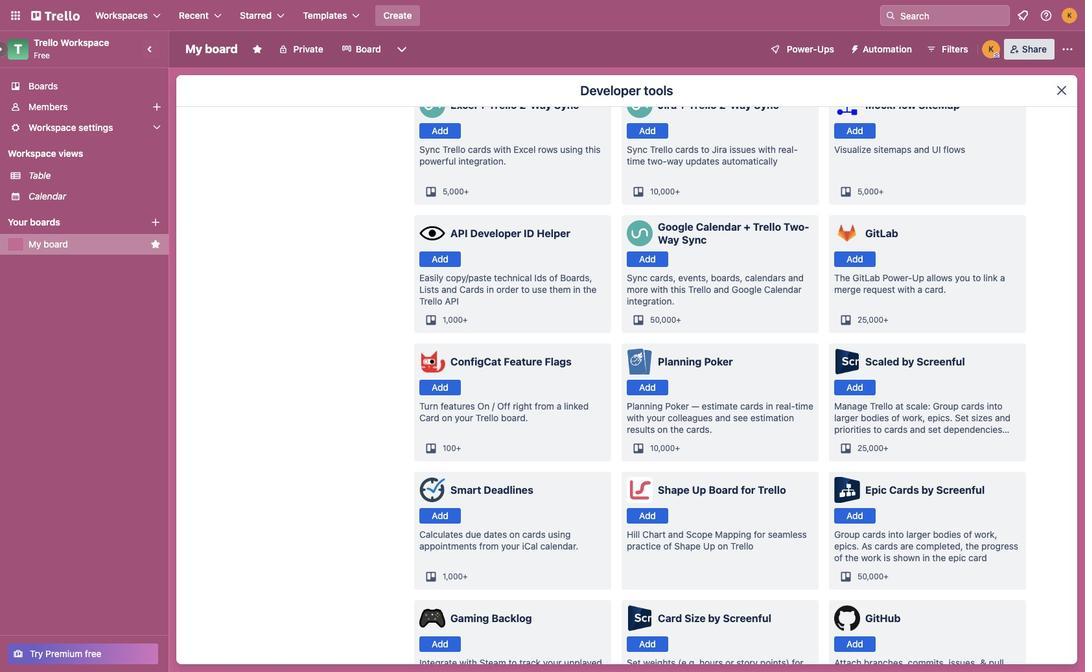 Task type: describe. For each thing, give the bounding box(es) containing it.
estimate inside set weights (e.g. hours or story points) for your cards to estimate how much work eac
[[684, 669, 720, 672]]

1,000 + for smart deadlines
[[443, 572, 468, 581]]

trello inside "sync cards, events, boards, calendars and more with this trello and google calendar integration."
[[688, 284, 711, 295]]

share button
[[1004, 39, 1055, 60]]

way for excel + trello 2-way sync
[[530, 99, 552, 111]]

try premium free button
[[8, 644, 158, 664]]

cards up "sizes"
[[961, 401, 984, 412]]

flags
[[545, 356, 572, 368]]

backlog
[[492, 613, 532, 624]]

gaming backlog
[[450, 613, 532, 624]]

and inside hill chart and scope mapping for seamless practice of shape up on trello
[[668, 529, 684, 540]]

set weights (e.g. hours or story points) for your cards to estimate how much work eac
[[627, 657, 811, 672]]

epic cards by screenful
[[865, 484, 985, 496]]

integration. inside sync trello cards with excel rows using this powerful integration.
[[458, 156, 506, 167]]

0 vertical spatial developer
[[580, 83, 641, 98]]

and inside planning poker — estimate cards in real-time with your colleagues and see estimation results on the cards.
[[715, 412, 731, 423]]

due
[[465, 529, 481, 540]]

scope
[[686, 529, 713, 540]]

0 vertical spatial for
[[741, 484, 755, 496]]

cards inside calculates due dates on cards using appointments from your ical calendar.
[[522, 529, 546, 540]]

with inside sync trello cards to jira issues with real- time two-way updates automatically
[[758, 144, 776, 155]]

dates
[[484, 529, 507, 540]]

1 vertical spatial up
[[692, 484, 706, 496]]

workspace settings button
[[0, 117, 169, 138]]

my board link
[[29, 238, 145, 251]]

calendar.
[[540, 541, 578, 552]]

your inside calculates due dates on cards using appointments from your ical calendar.
[[501, 541, 520, 552]]

the inside easily copy/paste technical ids of boards, lists and cards in order to use them in the trello api
[[583, 284, 597, 295]]

25,000 + for scaled by screenful
[[858, 443, 888, 453]]

status
[[963, 669, 989, 672]]

of inside hill chart and scope mapping for seamless practice of shape up on trello
[[663, 541, 672, 552]]

add up visualize
[[847, 125, 863, 136]]

back to home image
[[31, 5, 80, 26]]

1,000 for api developer id helper
[[443, 315, 463, 325]]

smart deadlines
[[450, 484, 533, 496]]

attach
[[834, 657, 861, 668]]

jira inside sync trello cards to jira issues with real- time two-way updates automatically
[[712, 144, 727, 155]]

bodies inside group cards into larger bodies of work, epics. as cards are completed, the progress of the work is shown in the epic card
[[933, 529, 961, 540]]

100
[[443, 443, 456, 453]]

workspace navigation collapse icon image
[[141, 40, 159, 58]]

results
[[627, 424, 655, 435]]

the down "completed,"
[[932, 552, 946, 563]]

the left 'is'
[[845, 552, 859, 563]]

ui
[[932, 144, 941, 155]]

1 vertical spatial card
[[658, 613, 682, 624]]

boards,
[[560, 272, 592, 283]]

requests
[[834, 669, 871, 672]]

members link
[[0, 97, 169, 117]]

by for epic cards by screenful
[[921, 484, 934, 496]]

create button
[[376, 5, 420, 26]]

manage trello at scale: group cards into larger bodies of work, epics. set sizes and priorities to cards and set dependencies between them
[[834, 401, 1011, 447]]

+ up way
[[679, 99, 686, 111]]

add button for card size by screenful
[[627, 636, 668, 652]]

filters
[[942, 43, 968, 54]]

+ up sync trello cards with excel rows using this powerful integration.
[[479, 99, 486, 111]]

integrate with steam to track your unplayed video games.
[[419, 657, 602, 672]]

+ for sync trello cards with excel rows using this powerful integration.
[[464, 187, 469, 196]]

templates
[[303, 10, 347, 21]]

dependencies
[[943, 424, 1002, 435]]

add button for github
[[834, 636, 876, 652]]

add button for shape up board for trello
[[627, 508, 668, 524]]

automation button
[[845, 39, 920, 60]]

commits,
[[908, 657, 946, 668]]

workspace for settings
[[29, 122, 76, 133]]

+ for easily copy/paste technical ids of boards, lists and cards in order to use them in the trello api
[[463, 315, 468, 325]]

card inside turn features on / off right from a linked card on your trello board.
[[419, 412, 439, 423]]

track
[[519, 657, 541, 668]]

50,000 for google calendar + trello two- way sync
[[650, 315, 676, 325]]

power-ups button
[[761, 39, 842, 60]]

them inside easily copy/paste technical ids of boards, lists and cards in order to use them in the trello api
[[549, 284, 571, 295]]

add button for scaled by screenful
[[834, 380, 876, 395]]

set inside set weights (e.g. hours or story points) for your cards to estimate how much work eac
[[627, 657, 641, 668]]

two-
[[784, 221, 809, 233]]

poker for planning poker — estimate cards in real-time with your colleagues and see estimation results on the cards.
[[665, 401, 689, 412]]

technical
[[494, 272, 532, 283]]

5,000 for excel + trello 2-way sync
[[443, 187, 464, 196]]

10,000 + for two-
[[650, 187, 680, 196]]

the inside attach branches, commits, issues, & pull requests to cards, and see the status of pul
[[948, 669, 961, 672]]

sync up the rows
[[554, 99, 579, 111]]

trello workspace free
[[34, 37, 109, 60]]

planning poker
[[658, 356, 733, 368]]

planning for planning poker
[[658, 356, 702, 368]]

sync inside google calendar + trello two- way sync
[[682, 234, 707, 246]]

primary element
[[0, 0, 1085, 31]]

attach branches, commits, issues, & pull requests to cards, and see the status of pul
[[834, 657, 1018, 672]]

games.
[[445, 669, 475, 672]]

issues,
[[949, 657, 978, 668]]

+ inside google calendar + trello two- way sync
[[744, 221, 750, 233]]

is
[[884, 552, 891, 563]]

(e.g.
[[678, 657, 697, 668]]

gaming
[[450, 613, 489, 624]]

calendar inside "sync cards, events, boards, calendars and more with this trello and google calendar integration."
[[764, 284, 802, 295]]

show menu image
[[1061, 43, 1074, 56]]

0 horizontal spatial excel
[[450, 99, 477, 111]]

integrate
[[419, 657, 457, 668]]

and right calendars
[[788, 272, 804, 283]]

the up card
[[965, 541, 979, 552]]

cards, inside attach branches, commits, issues, & pull requests to cards, and see the status of pul
[[884, 669, 910, 672]]

larger inside group cards into larger bodies of work, epics. as cards are completed, the progress of the work is shown in the epic card
[[906, 529, 931, 540]]

in inside group cards into larger bodies of work, epics. as cards are completed, the progress of the work is shown in the epic card
[[923, 552, 930, 563]]

practice
[[627, 541, 661, 552]]

1 horizontal spatial by
[[902, 356, 914, 368]]

on inside turn features on / off right from a linked card on your trello board.
[[442, 412, 452, 423]]

estimate inside planning poker — estimate cards in real-time with your colleagues and see estimation results on the cards.
[[702, 401, 738, 412]]

how
[[723, 669, 740, 672]]

and left ui
[[914, 144, 930, 155]]

add button for planning poker
[[627, 380, 668, 395]]

in inside planning poker — estimate cards in real-time with your colleagues and see estimation results on the cards.
[[766, 401, 773, 412]]

turn
[[419, 401, 438, 412]]

starred icon image
[[150, 239, 161, 250]]

shape inside hill chart and scope mapping for seamless practice of shape up on trello
[[674, 541, 701, 552]]

screenful for card size by screenful
[[723, 613, 771, 624]]

add button for gitlab
[[834, 251, 876, 267]]

and inside attach branches, commits, issues, & pull requests to cards, and see the status of pul
[[912, 669, 928, 672]]

0 vertical spatial screenful
[[917, 356, 965, 368]]

sync inside sync trello cards to jira issues with real- time two-way updates automatically
[[627, 144, 647, 155]]

a inside turn features on / off right from a linked card on your trello board.
[[557, 401, 562, 412]]

your
[[8, 216, 28, 228]]

cards up 'is'
[[875, 541, 898, 552]]

&
[[980, 657, 986, 668]]

1 vertical spatial developer
[[470, 228, 521, 239]]

off
[[497, 401, 510, 412]]

this inside "sync cards, events, boards, calendars and more with this trello and google calendar integration."
[[671, 284, 686, 295]]

of inside attach branches, commits, issues, & pull requests to cards, and see the status of pul
[[992, 669, 1000, 672]]

time inside sync trello cards to jira issues with real- time two-way updates automatically
[[627, 156, 645, 167]]

10,000 + for your
[[650, 443, 680, 453]]

add for api developer id helper
[[432, 253, 448, 264]]

using inside sync trello cards with excel rows using this powerful integration.
[[560, 144, 583, 155]]

add up powerful
[[432, 125, 448, 136]]

add button up two-
[[627, 123, 668, 139]]

1,000 for smart deadlines
[[443, 572, 463, 581]]

much
[[742, 669, 766, 672]]

story
[[736, 657, 758, 668]]

allows
[[927, 272, 953, 283]]

into inside group cards into larger bodies of work, epics. as cards are completed, the progress of the work is shown in the epic card
[[888, 529, 904, 540]]

jira + trello 2-way sync
[[658, 99, 779, 111]]

sync up 'issues'
[[754, 99, 779, 111]]

add for gitlab
[[847, 253, 863, 264]]

to inside integrate with steam to track your unplayed video games.
[[509, 657, 517, 668]]

in left order on the top left of the page
[[487, 284, 494, 295]]

of left 'is'
[[834, 552, 843, 563]]

board.
[[501, 412, 528, 423]]

add board image
[[150, 217, 161, 228]]

trello up sync trello cards to jira issues with real- time two-way updates automatically
[[689, 99, 717, 111]]

easily copy/paste technical ids of boards, lists and cards in order to use them in the trello api
[[419, 272, 597, 307]]

starred button
[[232, 5, 293, 26]]

add button up powerful
[[419, 123, 461, 139]]

gitlab inside the gitlab power-up allows you to link a merge request with a card.
[[853, 272, 880, 283]]

sync cards, events, boards, calendars and more with this trello and google calendar integration.
[[627, 272, 804, 307]]

trello inside trello workspace free
[[34, 37, 58, 48]]

up inside the gitlab power-up allows you to link a merge request with a card.
[[912, 272, 924, 283]]

1 horizontal spatial a
[[918, 284, 922, 295]]

chart
[[642, 529, 666, 540]]

cards, inside "sync cards, events, boards, calendars and more with this trello and google calendar integration."
[[650, 272, 676, 283]]

screenful for epic cards by screenful
[[936, 484, 985, 496]]

with inside the gitlab power-up allows you to link a merge request with a card.
[[898, 284, 915, 295]]

+ for planning poker — estimate cards in real-time with your colleagues and see estimation results on the cards.
[[675, 443, 680, 453]]

private
[[293, 43, 323, 54]]

0 horizontal spatial board
[[356, 43, 381, 54]]

of up card
[[964, 529, 972, 540]]

work, inside manage trello at scale: group cards into larger bodies of work, epics. set sizes and priorities to cards and set dependencies between them
[[902, 412, 925, 423]]

sync trello cards with excel rows using this powerful integration.
[[419, 144, 601, 167]]

and left set
[[910, 424, 926, 435]]

turn features on / off right from a linked card on your trello board.
[[419, 401, 589, 423]]

hill chart and scope mapping for seamless practice of shape up on trello
[[627, 529, 807, 552]]

group inside group cards into larger bodies of work, epics. as cards are completed, the progress of the work is shown in the epic card
[[834, 529, 860, 540]]

+ for sync cards, events, boards, calendars and more with this trello and google calendar integration.
[[676, 315, 681, 325]]

calculates due dates on cards using appointments from your ical calendar.
[[419, 529, 578, 552]]

settings
[[79, 122, 113, 133]]

epics. inside manage trello at scale: group cards into larger bodies of work, epics. set sizes and priorities to cards and set dependencies between them
[[928, 412, 952, 423]]

work inside group cards into larger bodies of work, epics. as cards are completed, the progress of the work is shown in the epic card
[[861, 552, 881, 563]]

trello up seamless
[[758, 484, 786, 496]]

with inside sync trello cards with excel rows using this powerful integration.
[[494, 144, 511, 155]]

hill
[[627, 529, 640, 540]]

way inside google calendar + trello two- way sync
[[658, 234, 679, 246]]

work inside set weights (e.g. hours or story points) for your cards to estimate how much work eac
[[768, 669, 788, 672]]

add button up visualize
[[834, 123, 876, 139]]

star or unstar board image
[[252, 44, 262, 54]]

them inside manage trello at scale: group cards into larger bodies of work, epics. set sizes and priorities to cards and set dependencies between them
[[873, 436, 894, 447]]

automatically
[[722, 156, 778, 167]]

way for jira + trello 2-way sync
[[730, 99, 751, 111]]

deadlines
[[484, 484, 533, 496]]

my board inside my board 'link'
[[29, 239, 68, 250]]

epic
[[948, 552, 966, 563]]

1 vertical spatial cards
[[889, 484, 919, 496]]

cards inside planning poker — estimate cards in real-time with your colleagues and see estimation results on the cards.
[[740, 401, 763, 412]]

mockflow
[[865, 99, 916, 111]]

workspace settings
[[29, 122, 113, 133]]

trello up sync trello cards with excel rows using this powerful integration.
[[489, 99, 517, 111]]

calendar link
[[29, 190, 161, 203]]

trello inside hill chart and scope mapping for seamless practice of shape up on trello
[[731, 541, 754, 552]]

on inside planning poker — estimate cards in real-time with your colleagues and see estimation results on the cards.
[[657, 424, 668, 435]]

and right "sizes"
[[995, 412, 1011, 423]]

weights
[[643, 657, 676, 668]]

25,000 + for gitlab
[[858, 315, 888, 325]]

work, inside group cards into larger bodies of work, epics. as cards are completed, the progress of the work is shown in the epic card
[[974, 529, 997, 540]]

card size by screenful
[[658, 613, 771, 624]]

add up two-
[[639, 125, 656, 136]]

in down the boards,
[[573, 284, 581, 295]]

order
[[496, 284, 519, 295]]

excel + trello 2-way sync
[[450, 99, 579, 111]]

10,000 for two-
[[650, 187, 675, 196]]

more
[[627, 284, 648, 295]]

your inside planning poker — estimate cards in real-time with your colleagues and see estimation results on the cards.
[[647, 412, 665, 423]]

add for shape up board for trello
[[639, 510, 656, 521]]

table
[[29, 170, 51, 181]]

cards up 'as'
[[862, 529, 886, 540]]

+ for the gitlab power-up allows you to link a merge request with a card.
[[883, 315, 888, 325]]

of inside manage trello at scale: group cards into larger bodies of work, epics. set sizes and priorities to cards and set dependencies between them
[[891, 412, 900, 423]]

steam
[[479, 657, 506, 668]]

25,000 for gitlab
[[858, 315, 883, 325]]

add button for epic cards by screenful
[[834, 508, 876, 524]]

using inside calculates due dates on cards using appointments from your ical calendar.
[[548, 529, 571, 540]]

100 +
[[443, 443, 461, 453]]

my board inside board name "text field"
[[185, 42, 238, 56]]

trello workspace link
[[34, 37, 109, 48]]

power- inside the gitlab power-up allows you to link a merge request with a card.
[[883, 272, 912, 283]]

add for scaled by screenful
[[847, 382, 863, 393]]

Board name text field
[[179, 39, 244, 60]]

are
[[900, 541, 914, 552]]

your inside integrate with steam to track your unplayed video games.
[[543, 657, 562, 668]]

helper
[[537, 228, 570, 239]]

bodies inside manage trello at scale: group cards into larger bodies of work, epics. set sizes and priorities to cards and set dependencies between them
[[861, 412, 889, 423]]

shape up board for trello
[[658, 484, 786, 496]]



Task type: vqa. For each thing, say whether or not it's contained in the screenshot.


Task type: locate. For each thing, give the bounding box(es) containing it.
boards
[[30, 216, 60, 228]]

tools
[[644, 83, 673, 98]]

sync up powerful
[[419, 144, 440, 155]]

trello inside manage trello at scale: group cards into larger bodies of work, epics. set sizes and priorities to cards and set dependencies between them
[[870, 401, 893, 412]]

screenful up the scale: on the bottom right
[[917, 356, 965, 368]]

planning for planning poker — estimate cards in real-time with your colleagues and see estimation results on the cards.
[[627, 401, 663, 412]]

recent
[[179, 10, 209, 21]]

your inside turn features on / off right from a linked card on your trello board.
[[455, 412, 473, 423]]

using right the rows
[[560, 144, 583, 155]]

planning up the results
[[627, 401, 663, 412]]

0 vertical spatial 10,000 +
[[650, 187, 680, 196]]

sync inside "sync cards, events, boards, calendars and more with this trello and google calendar integration."
[[627, 272, 647, 283]]

1 horizontal spatial epics.
[[928, 412, 952, 423]]

trello up two-
[[650, 144, 673, 155]]

add up the results
[[639, 382, 656, 393]]

shape
[[658, 484, 689, 496], [674, 541, 701, 552]]

the inside planning poker — estimate cards in real-time with your colleagues and see estimation results on the cards.
[[670, 424, 684, 435]]

0 horizontal spatial cards,
[[650, 272, 676, 283]]

add up the
[[847, 253, 863, 264]]

2 vertical spatial calendar
[[764, 284, 802, 295]]

trello inside easily copy/paste technical ids of boards, lists and cards in order to use them in the trello api
[[419, 296, 442, 307]]

real- inside planning poker — estimate cards in real-time with your colleagues and see estimation results on the cards.
[[776, 401, 795, 412]]

link
[[983, 272, 998, 283]]

0 vertical spatial epics.
[[928, 412, 952, 423]]

time inside planning poker — estimate cards in real-time with your colleagues and see estimation results on the cards.
[[795, 401, 813, 412]]

cards inside sync trello cards to jira issues with real- time two-way updates automatically
[[675, 144, 699, 155]]

workspace for views
[[8, 148, 56, 159]]

epics. inside group cards into larger bodies of work, epics. as cards are completed, the progress of the work is shown in the epic card
[[834, 541, 859, 552]]

switch to… image
[[9, 9, 22, 22]]

from inside calculates due dates on cards using appointments from your ical calendar.
[[479, 541, 499, 552]]

1 horizontal spatial card
[[658, 613, 682, 624]]

add button up easily
[[419, 251, 461, 267]]

+ down sync trello cards with excel rows using this powerful integration.
[[464, 187, 469, 196]]

a left linked on the right of the page
[[557, 401, 562, 412]]

google inside google calendar + trello two- way sync
[[658, 221, 693, 233]]

by right "size"
[[708, 613, 720, 624]]

1 vertical spatial using
[[548, 529, 571, 540]]

Search field
[[896, 6, 1009, 25]]

cards, left events,
[[650, 272, 676, 283]]

into
[[987, 401, 1003, 412], [888, 529, 904, 540]]

by right scaled
[[902, 356, 914, 368]]

0 vertical spatial larger
[[834, 412, 858, 423]]

1 horizontal spatial integration.
[[627, 296, 674, 307]]

templates button
[[295, 5, 368, 26]]

0 vertical spatial cards
[[459, 284, 484, 295]]

trello inside sync trello cards with excel rows using this powerful integration.
[[443, 144, 465, 155]]

progress
[[981, 541, 1018, 552]]

group up set
[[933, 401, 959, 412]]

1 vertical spatial real-
[[776, 401, 795, 412]]

your boards with 1 items element
[[8, 215, 131, 230]]

5,000 for mockflow sitemap
[[858, 187, 879, 196]]

with inside "sync cards, events, boards, calendars and more with this trello and google calendar integration."
[[651, 284, 668, 295]]

visualize
[[834, 144, 871, 155]]

work down 'as'
[[861, 552, 881, 563]]

cards inside set weights (e.g. hours or story points) for your cards to estimate how much work eac
[[648, 669, 671, 672]]

0 horizontal spatial 50,000
[[650, 315, 676, 325]]

create
[[383, 10, 412, 21]]

0 horizontal spatial this
[[585, 144, 601, 155]]

workspace views
[[8, 148, 83, 159]]

or
[[725, 657, 734, 668]]

+ for sync trello cards to jira issues with real- time two-way updates automatically
[[675, 187, 680, 196]]

visualize sitemaps and ui flows
[[834, 144, 965, 155]]

to inside attach branches, commits, issues, & pull requests to cards, and see the status of pul
[[873, 669, 881, 672]]

by right epic
[[921, 484, 934, 496]]

—
[[691, 401, 699, 412]]

your down features
[[455, 412, 473, 423]]

colleagues
[[668, 412, 713, 423]]

1,000 + down appointments
[[443, 572, 468, 581]]

2 vertical spatial for
[[792, 657, 803, 668]]

in up estimation
[[766, 401, 773, 412]]

0 horizontal spatial board
[[44, 239, 68, 250]]

0 vertical spatial card
[[419, 412, 439, 423]]

1,000 + for api developer id helper
[[443, 315, 468, 325]]

0 vertical spatial 50,000 +
[[650, 315, 681, 325]]

1 vertical spatial epics.
[[834, 541, 859, 552]]

add button for gaming backlog
[[419, 636, 461, 652]]

card
[[968, 552, 987, 563]]

1 horizontal spatial see
[[930, 669, 945, 672]]

feature
[[504, 356, 542, 368]]

ups
[[817, 43, 834, 54]]

cards.
[[686, 424, 712, 435]]

0 horizontal spatial them
[[549, 284, 571, 295]]

for inside set weights (e.g. hours or story points) for your cards to estimate how much work eac
[[792, 657, 803, 668]]

0 horizontal spatial jira
[[658, 99, 677, 111]]

trello inside google calendar + trello two- way sync
[[753, 221, 781, 233]]

+ down appointments
[[463, 572, 468, 581]]

0 vertical spatial excel
[[450, 99, 477, 111]]

screenful up "completed,"
[[936, 484, 985, 496]]

my inside 'link'
[[29, 239, 41, 250]]

2 1,000 + from the top
[[443, 572, 468, 581]]

0 vertical spatial by
[[902, 356, 914, 368]]

on inside calculates due dates on cards using appointments from your ical calendar.
[[509, 529, 520, 540]]

1 25,000 from the top
[[858, 315, 883, 325]]

50,000 + for google calendar + trello two- way sync
[[650, 315, 681, 325]]

1 vertical spatial set
[[627, 657, 641, 668]]

with up automatically
[[758, 144, 776, 155]]

kendallparks02 (kendallparks02) image
[[1062, 8, 1077, 23]]

this down events,
[[671, 284, 686, 295]]

2 10,000 from the top
[[650, 443, 675, 453]]

try premium free
[[30, 648, 101, 659]]

+ for group cards into larger bodies of work, epics. as cards are completed, the progress of the work is shown in the epic card
[[884, 572, 889, 581]]

and right chart at the bottom
[[668, 529, 684, 540]]

integration.
[[458, 156, 506, 167], [627, 296, 674, 307]]

board left the customize views icon
[[356, 43, 381, 54]]

1 horizontal spatial cards,
[[884, 669, 910, 672]]

from inside turn features on / off right from a linked card on your trello board.
[[535, 401, 554, 412]]

add for gaming backlog
[[432, 638, 448, 649]]

0 vertical spatial gitlab
[[865, 228, 898, 239]]

0 vertical spatial see
[[733, 412, 748, 423]]

card left "size"
[[658, 613, 682, 624]]

board inside my board 'link'
[[44, 239, 68, 250]]

0 vertical spatial 1,000 +
[[443, 315, 468, 325]]

1 horizontal spatial google
[[732, 284, 762, 295]]

into up are
[[888, 529, 904, 540]]

1 vertical spatial shape
[[674, 541, 701, 552]]

work
[[861, 552, 881, 563], [768, 669, 788, 672]]

the down the boards,
[[583, 284, 597, 295]]

sync up events,
[[682, 234, 707, 246]]

0 vertical spatial into
[[987, 401, 1003, 412]]

1 5,000 + from the left
[[443, 187, 469, 196]]

1 vertical spatial board
[[44, 239, 68, 250]]

sitemap
[[919, 99, 960, 111]]

set
[[928, 424, 941, 435]]

with inside integrate with steam to track your unplayed video games.
[[459, 657, 477, 668]]

on down features
[[442, 412, 452, 423]]

add up turn
[[432, 382, 448, 393]]

priorities
[[834, 424, 871, 435]]

add for configcat feature flags
[[432, 382, 448, 393]]

2- for excel
[[519, 99, 530, 111]]

cards down the at
[[884, 424, 908, 435]]

add button for api developer id helper
[[419, 251, 461, 267]]

1 vertical spatial my board
[[29, 239, 68, 250]]

1 horizontal spatial 5,000 +
[[858, 187, 884, 196]]

cards,
[[650, 272, 676, 283], [884, 669, 910, 672]]

way up events,
[[658, 234, 679, 246]]

2 horizontal spatial calendar
[[764, 284, 802, 295]]

0 horizontal spatial larger
[[834, 412, 858, 423]]

0 horizontal spatial way
[[530, 99, 552, 111]]

on inside hill chart and scope mapping for seamless practice of shape up on trello
[[718, 541, 728, 552]]

2 5,000 from the left
[[858, 187, 879, 196]]

right
[[513, 401, 532, 412]]

customize views image
[[395, 43, 408, 56]]

mockflow sitemap
[[865, 99, 960, 111]]

of down pull
[[992, 669, 1000, 672]]

1 horizontal spatial 5,000
[[858, 187, 879, 196]]

2 25,000 + from the top
[[858, 443, 888, 453]]

planning up — on the bottom right of page
[[658, 356, 702, 368]]

time
[[627, 156, 645, 167], [795, 401, 813, 412]]

0 horizontal spatial 2-
[[519, 99, 530, 111]]

into inside manage trello at scale: group cards into larger bodies of work, epics. set sizes and priorities to cards and set dependencies between them
[[987, 401, 1003, 412]]

google inside "sync cards, events, boards, calendars and more with this trello and google calendar integration."
[[732, 284, 762, 295]]

your inside set weights (e.g. hours or story points) for your cards to estimate how much work eac
[[627, 669, 645, 672]]

to inside the gitlab power-up allows you to link a merge request with a card.
[[973, 272, 981, 283]]

api developer id helper
[[450, 228, 570, 239]]

excel inside sync trello cards with excel rows using this powerful integration.
[[514, 144, 536, 155]]

1 vertical spatial 1,000 +
[[443, 572, 468, 581]]

epic
[[865, 484, 887, 496]]

from down dates
[[479, 541, 499, 552]]

epics. left 'as'
[[834, 541, 859, 552]]

add for github
[[847, 638, 863, 649]]

sync up two-
[[627, 144, 647, 155]]

hours
[[699, 657, 723, 668]]

poker up "colleagues"
[[665, 401, 689, 412]]

shape down scope
[[674, 541, 701, 552]]

add up calculates
[[432, 510, 448, 521]]

0 vertical spatial api
[[450, 228, 468, 239]]

0 notifications image
[[1015, 8, 1031, 23]]

trello inside sync trello cards to jira issues with real- time two-way updates automatically
[[650, 144, 673, 155]]

up down scope
[[703, 541, 715, 552]]

to left use
[[521, 284, 530, 295]]

1 vertical spatial work
[[768, 669, 788, 672]]

1 vertical spatial 50,000
[[858, 572, 884, 581]]

see inside planning poker — estimate cards in real-time with your colleagues and see estimation results on the cards.
[[733, 412, 748, 423]]

real- up estimation
[[776, 401, 795, 412]]

time left manage
[[795, 401, 813, 412]]

0 horizontal spatial from
[[479, 541, 499, 552]]

2 10,000 + from the top
[[650, 443, 680, 453]]

updates
[[686, 156, 719, 167]]

cards down excel + trello 2-way sync
[[468, 144, 491, 155]]

of right "ids"
[[549, 272, 558, 283]]

with left the rows
[[494, 144, 511, 155]]

and down boards,
[[714, 284, 729, 295]]

25,000 for scaled by screenful
[[858, 443, 883, 453]]

trello left two-
[[753, 221, 781, 233]]

0 horizontal spatial my
[[29, 239, 41, 250]]

0 vertical spatial 25,000 +
[[858, 315, 888, 325]]

0 horizontal spatial poker
[[665, 401, 689, 412]]

1 vertical spatial 25,000
[[858, 443, 883, 453]]

planning inside planning poker — estimate cards in real-time with your colleagues and see estimation results on the cards.
[[627, 401, 663, 412]]

api down copy/paste
[[445, 296, 459, 307]]

workspace inside dropdown button
[[29, 122, 76, 133]]

50,000 + for epic cards by screenful
[[858, 572, 889, 581]]

0 vertical spatial them
[[549, 284, 571, 295]]

1 25,000 + from the top
[[858, 315, 888, 325]]

google
[[658, 221, 693, 233], [732, 284, 762, 295]]

ids
[[534, 272, 547, 283]]

real- inside sync trello cards to jira issues with real- time two-way updates automatically
[[778, 144, 798, 155]]

5,000 + for excel
[[443, 187, 469, 196]]

50,000 for epic cards by screenful
[[858, 572, 884, 581]]

events,
[[678, 272, 709, 283]]

2 1,000 from the top
[[443, 572, 463, 581]]

add up "attach"
[[847, 638, 863, 649]]

1 horizontal spatial my
[[185, 42, 202, 56]]

0 horizontal spatial integration.
[[458, 156, 506, 167]]

estimate down hours
[[684, 669, 720, 672]]

calendar inside google calendar + trello two- way sync
[[696, 221, 741, 233]]

1 vertical spatial 50,000 +
[[858, 572, 889, 581]]

1 horizontal spatial work,
[[974, 529, 997, 540]]

to inside manage trello at scale: group cards into larger bodies of work, epics. set sizes and priorities to cards and set dependencies between them
[[873, 424, 882, 435]]

0 vertical spatial integration.
[[458, 156, 506, 167]]

of down the at
[[891, 412, 900, 423]]

+ down sitemaps
[[879, 187, 884, 196]]

5,000 + down powerful
[[443, 187, 469, 196]]

0 vertical spatial this
[[585, 144, 601, 155]]

+ down features
[[456, 443, 461, 453]]

trello up free
[[34, 37, 58, 48]]

your
[[455, 412, 473, 423], [647, 412, 665, 423], [501, 541, 520, 552], [543, 657, 562, 668], [627, 669, 645, 672]]

see inside attach branches, commits, issues, & pull requests to cards, and see the status of pul
[[930, 669, 945, 672]]

use
[[532, 284, 547, 295]]

to up updates
[[701, 144, 709, 155]]

for inside hill chart and scope mapping for seamless practice of shape up on trello
[[754, 529, 765, 540]]

to inside sync trello cards to jira issues with real- time two-way updates automatically
[[701, 144, 709, 155]]

to inside set weights (e.g. hours or story points) for your cards to estimate how much work eac
[[673, 669, 682, 672]]

1 horizontal spatial 50,000
[[858, 572, 884, 581]]

1 vertical spatial bodies
[[933, 529, 961, 540]]

cards right epic
[[889, 484, 919, 496]]

screenful up story at right
[[723, 613, 771, 624]]

larger inside manage trello at scale: group cards into larger bodies of work, epics. set sizes and priorities to cards and set dependencies between them
[[834, 412, 858, 423]]

video
[[419, 669, 442, 672]]

kendallparks02 (kendallparks02) image
[[982, 40, 1000, 58]]

+ for manage trello at scale: group cards into larger bodies of work, epics. set sizes and priorities to cards and set dependencies between them
[[883, 443, 888, 453]]

add for epic cards by screenful
[[847, 510, 863, 521]]

0 vertical spatial board
[[205, 42, 238, 56]]

group inside manage trello at scale: group cards into larger bodies of work, epics. set sizes and priorities to cards and set dependencies between them
[[933, 401, 959, 412]]

power- inside button
[[787, 43, 817, 54]]

boards
[[29, 80, 58, 91]]

add for card size by screenful
[[639, 638, 656, 649]]

1 vertical spatial planning
[[627, 401, 663, 412]]

1 vertical spatial group
[[834, 529, 860, 540]]

workspace inside trello workspace free
[[60, 37, 109, 48]]

10,000 for your
[[650, 443, 675, 453]]

0 vertical spatial jira
[[658, 99, 677, 111]]

1 vertical spatial power-
[[883, 272, 912, 283]]

0 vertical spatial 50,000
[[650, 315, 676, 325]]

add button for configcat feature flags
[[419, 380, 461, 395]]

1 10,000 + from the top
[[650, 187, 680, 196]]

add for smart deadlines
[[432, 510, 448, 521]]

sync up more
[[627, 272, 647, 283]]

search image
[[885, 10, 896, 21]]

0 vertical spatial a
[[1000, 272, 1005, 283]]

+ down 'is'
[[884, 572, 889, 581]]

add up manage
[[847, 382, 863, 393]]

cards inside easily copy/paste technical ids of boards, lists and cards in order to use them in the trello api
[[459, 284, 484, 295]]

2 horizontal spatial way
[[730, 99, 751, 111]]

calendars
[[745, 272, 786, 283]]

open information menu image
[[1040, 9, 1053, 22]]

2- for jira
[[719, 99, 730, 111]]

them
[[549, 284, 571, 295], [873, 436, 894, 447]]

+
[[479, 99, 486, 111], [679, 99, 686, 111], [464, 187, 469, 196], [675, 187, 680, 196], [879, 187, 884, 196], [744, 221, 750, 233], [463, 315, 468, 325], [676, 315, 681, 325], [883, 315, 888, 325], [456, 443, 461, 453], [675, 443, 680, 453], [883, 443, 888, 453], [463, 572, 468, 581], [884, 572, 889, 581]]

1 vertical spatial them
[[873, 436, 894, 447]]

2 25,000 from the top
[[858, 443, 883, 453]]

into up "sizes"
[[987, 401, 1003, 412]]

add button for smart deadlines
[[419, 508, 461, 524]]

+ for turn features on / off right from a linked card on your trello board.
[[456, 443, 461, 453]]

see left estimation
[[733, 412, 748, 423]]

with inside planning poker — estimate cards in real-time with your colleagues and see estimation results on the cards.
[[627, 412, 644, 423]]

1 vertical spatial poker
[[665, 401, 689, 412]]

for
[[741, 484, 755, 496], [754, 529, 765, 540], [792, 657, 803, 668]]

10,000 + down two-
[[650, 187, 680, 196]]

id
[[524, 228, 534, 239]]

+ down way
[[675, 187, 680, 196]]

easily
[[419, 272, 443, 283]]

+ for calculates due dates on cards using appointments from your ical calendar.
[[463, 572, 468, 581]]

power- left sm icon
[[787, 43, 817, 54]]

on right dates
[[509, 529, 520, 540]]

5,000
[[443, 187, 464, 196], [858, 187, 879, 196]]

add button up the
[[834, 251, 876, 267]]

larger down manage
[[834, 412, 858, 423]]

1 vertical spatial a
[[918, 284, 922, 295]]

and inside easily copy/paste technical ids of boards, lists and cards in order to use them in the trello api
[[441, 284, 457, 295]]

up
[[912, 272, 924, 283], [692, 484, 706, 496], [703, 541, 715, 552]]

estimate right — on the bottom right of page
[[702, 401, 738, 412]]

add button for google calendar + trello two- way sync
[[627, 251, 668, 267]]

branches,
[[864, 657, 905, 668]]

2 vertical spatial screenful
[[723, 613, 771, 624]]

25,000 + down priorities
[[858, 443, 888, 453]]

add up integrate
[[432, 638, 448, 649]]

calendar
[[29, 191, 66, 202], [696, 221, 741, 233], [764, 284, 802, 295]]

work, down the scale: on the bottom right
[[902, 412, 925, 423]]

0 horizontal spatial power-
[[787, 43, 817, 54]]

by for card size by screenful
[[708, 613, 720, 624]]

my board down recent popup button
[[185, 42, 238, 56]]

add up 'as'
[[847, 510, 863, 521]]

my board
[[185, 42, 238, 56], [29, 239, 68, 250]]

1 10,000 from the top
[[650, 187, 675, 196]]

add button up more
[[627, 251, 668, 267]]

+ for visualize sitemaps and ui flows
[[879, 187, 884, 196]]

poker up planning poker — estimate cards in real-time with your colleagues and see estimation results on the cards.
[[704, 356, 733, 368]]

0 horizontal spatial set
[[627, 657, 641, 668]]

of down chart at the bottom
[[663, 541, 672, 552]]

a
[[1000, 272, 1005, 283], [918, 284, 922, 295], [557, 401, 562, 412]]

set inside manage trello at scale: group cards into larger bodies of work, epics. set sizes and priorities to cards and set dependencies between them
[[955, 412, 969, 423]]

estimation
[[750, 412, 794, 423]]

integration. inside "sync cards, events, boards, calendars and more with this trello and google calendar integration."
[[627, 296, 674, 307]]

lists
[[419, 284, 439, 295]]

google calendar + trello two- way sync
[[658, 221, 809, 246]]

trello inside turn features on / off right from a linked card on your trello board.
[[476, 412, 499, 423]]

this inside sync trello cards with excel rows using this powerful integration.
[[585, 144, 601, 155]]

card.
[[925, 284, 946, 295]]

0 vertical spatial work
[[861, 552, 881, 563]]

board inside board name "text field"
[[205, 42, 238, 56]]

using
[[560, 144, 583, 155], [548, 529, 571, 540]]

5,000 + for mockflow
[[858, 187, 884, 196]]

t
[[14, 41, 22, 56]]

to inside easily copy/paste technical ids of boards, lists and cards in order to use them in the trello api
[[521, 284, 530, 295]]

0 vertical spatial power-
[[787, 43, 817, 54]]

trello down lists
[[419, 296, 442, 307]]

group cards into larger bodies of work, epics. as cards are completed, the progress of the work is shown in the epic card
[[834, 529, 1018, 563]]

trello down on
[[476, 412, 499, 423]]

add for google calendar + trello two- way sync
[[639, 253, 656, 264]]

10,000 +
[[650, 187, 680, 196], [650, 443, 680, 453]]

completed,
[[916, 541, 963, 552]]

sizes
[[971, 412, 993, 423]]

0 horizontal spatial calendar
[[29, 191, 66, 202]]

1 horizontal spatial larger
[[906, 529, 931, 540]]

real- right 'issues'
[[778, 144, 798, 155]]

planning poker — estimate cards in real-time with your colleagues and see estimation results on the cards.
[[627, 401, 813, 435]]

boards link
[[0, 76, 169, 97]]

1 horizontal spatial time
[[795, 401, 813, 412]]

1 vertical spatial calendar
[[696, 221, 741, 233]]

api inside easily copy/paste technical ids of boards, lists and cards in order to use them in the trello api
[[445, 296, 459, 307]]

1 vertical spatial workspace
[[29, 122, 76, 133]]

as
[[862, 541, 872, 552]]

poker inside planning poker — estimate cards in real-time with your colleagues and see estimation results on the cards.
[[665, 401, 689, 412]]

way
[[667, 156, 683, 167]]

1 vertical spatial 10,000 +
[[650, 443, 680, 453]]

0 vertical spatial shape
[[658, 484, 689, 496]]

2 vertical spatial by
[[708, 613, 720, 624]]

1 vertical spatial by
[[921, 484, 934, 496]]

add for planning poker
[[639, 382, 656, 393]]

try
[[30, 648, 43, 659]]

1 vertical spatial board
[[709, 484, 738, 496]]

between
[[834, 436, 870, 447]]

sync inside sync trello cards with excel rows using this powerful integration.
[[419, 144, 440, 155]]

25,000 +
[[858, 315, 888, 325], [858, 443, 888, 453]]

jira
[[658, 99, 677, 111], [712, 144, 727, 155]]

board left star or unstar board icon
[[205, 42, 238, 56]]

my down recent
[[185, 42, 202, 56]]

mapping
[[715, 529, 751, 540]]

1 1,000 from the top
[[443, 315, 463, 325]]

0 vertical spatial from
[[535, 401, 554, 412]]

cards inside sync trello cards with excel rows using this powerful integration.
[[468, 144, 491, 155]]

way up 'issues'
[[730, 99, 751, 111]]

and
[[914, 144, 930, 155], [788, 272, 804, 283], [441, 284, 457, 295], [714, 284, 729, 295], [715, 412, 731, 423], [995, 412, 1011, 423], [910, 424, 926, 435], [668, 529, 684, 540], [912, 669, 928, 672]]

0 vertical spatial group
[[933, 401, 959, 412]]

0 vertical spatial bodies
[[861, 412, 889, 423]]

0 horizontal spatial epics.
[[834, 541, 859, 552]]

this member is an admin of this board. image
[[993, 53, 999, 58]]

sm image
[[845, 39, 863, 57]]

1 2- from the left
[[519, 99, 530, 111]]

up left allows
[[912, 272, 924, 283]]

0 vertical spatial time
[[627, 156, 645, 167]]

2 5,000 + from the left
[[858, 187, 884, 196]]

1 5,000 from the left
[[443, 187, 464, 196]]

two-
[[647, 156, 667, 167]]

1,000 + down copy/paste
[[443, 315, 468, 325]]

0 horizontal spatial cards
[[459, 284, 484, 295]]

0 horizontal spatial 5,000
[[443, 187, 464, 196]]

0 vertical spatial calendar
[[29, 191, 66, 202]]

1 horizontal spatial power-
[[883, 272, 912, 283]]

poker for planning poker
[[704, 356, 733, 368]]

table link
[[29, 169, 161, 182]]

1 vertical spatial screenful
[[936, 484, 985, 496]]

1 horizontal spatial from
[[535, 401, 554, 412]]

2 2- from the left
[[719, 99, 730, 111]]

0 horizontal spatial time
[[627, 156, 645, 167]]

see down commits, in the right of the page
[[930, 669, 945, 672]]

0 vertical spatial planning
[[658, 356, 702, 368]]

1 horizontal spatial 2-
[[719, 99, 730, 111]]

api
[[450, 228, 468, 239], [445, 296, 459, 307]]

add button up chart at the bottom
[[627, 508, 668, 524]]

1 1,000 + from the top
[[443, 315, 468, 325]]

2- up 'issues'
[[719, 99, 730, 111]]



